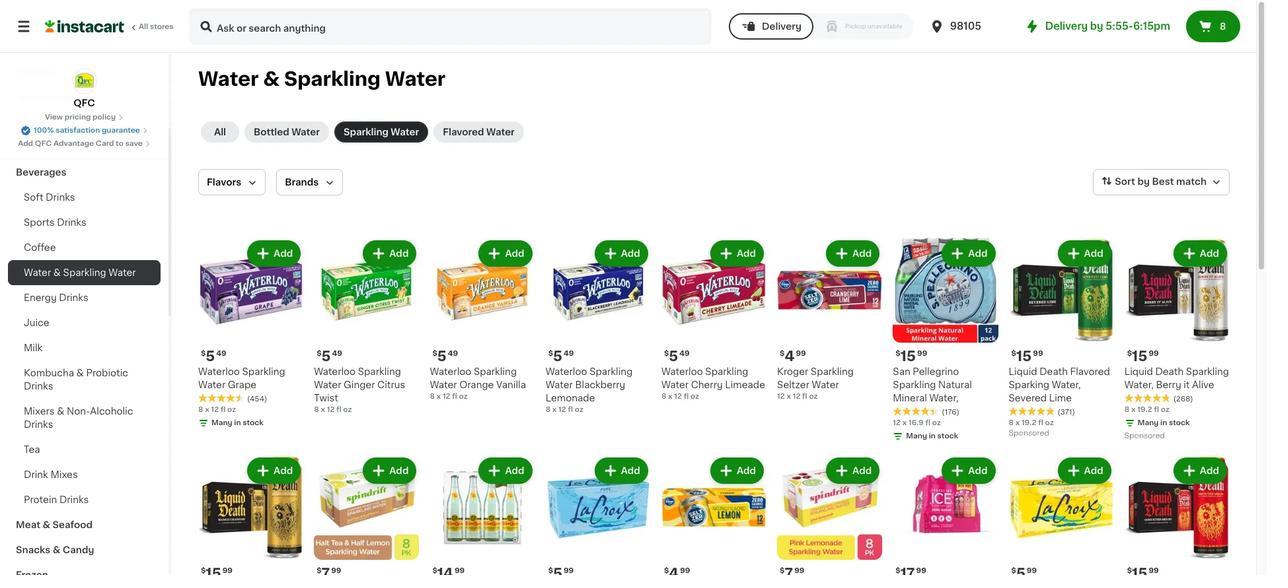 Task type: locate. For each thing, give the bounding box(es) containing it.
1 vertical spatial by
[[1137, 177, 1150, 186]]

2 49 from the left
[[332, 350, 342, 358]]

water, up (176)
[[929, 394, 958, 403]]

2 horizontal spatial $ 15 99
[[1127, 350, 1159, 364]]

product group
[[198, 238, 303, 432], [314, 238, 419, 416], [430, 238, 535, 403], [546, 238, 651, 416], [661, 238, 767, 403], [777, 238, 882, 403], [893, 238, 998, 445], [1009, 238, 1114, 441], [1124, 238, 1230, 444], [198, 455, 303, 576], [314, 455, 419, 576], [430, 455, 535, 576], [546, 455, 651, 576], [661, 455, 767, 576], [777, 455, 882, 576], [893, 455, 998, 576], [1009, 455, 1114, 576], [1124, 455, 1230, 576]]

12 inside waterloo sparkling water blackberry lemonade 8 x 12 fl oz
[[558, 407, 566, 414]]

12 inside waterloo sparkling water ginger citrus twist 8 x 12 fl oz
[[327, 407, 335, 414]]

water inside the waterloo sparkling water orange vanilla 8 x 12 fl oz
[[430, 381, 457, 390]]

0 horizontal spatial death
[[1040, 368, 1068, 377]]

water & sparkling water
[[198, 69, 446, 89], [24, 268, 136, 278]]

water inside "link"
[[292, 128, 320, 137]]

0 horizontal spatial many
[[211, 420, 232, 427]]

1 horizontal spatial all
[[214, 128, 226, 137]]

15 for san pellegrino sparkling natural mineral water,
[[900, 350, 916, 364]]

oz down lemonade
[[575, 407, 583, 414]]

sponsored badge image for liquid death flavored sparking water, severed lime
[[1009, 430, 1049, 438]]

1 vertical spatial 8 x 19.2 fl oz
[[1009, 420, 1054, 427]]

oz inside waterloo sparkling water ginger citrus twist 8 x 12 fl oz
[[343, 407, 352, 414]]

waterloo up twist
[[314, 368, 356, 377]]

satisfaction
[[56, 127, 100, 134]]

delivery
[[1045, 21, 1088, 31], [762, 22, 802, 31]]

non-
[[67, 407, 90, 416]]

waterloo up lemonade
[[546, 368, 587, 377]]

$ 4 99
[[780, 350, 806, 364]]

0 horizontal spatial water,
[[929, 394, 958, 403]]

bottled water link
[[244, 122, 329, 143]]

water,
[[1052, 381, 1081, 390], [1124, 381, 1154, 390], [929, 394, 958, 403]]

$ 5 49 for waterloo sparkling water orange vanilla
[[432, 350, 458, 364]]

qfc down 100%
[[35, 140, 52, 147]]

1 horizontal spatial by
[[1137, 177, 1150, 186]]

waterloo up orange
[[430, 368, 471, 377]]

1 death from the left
[[1040, 368, 1068, 377]]

water, up lime
[[1052, 381, 1081, 390]]

liquid inside liquid death sparkling water, berry it alive
[[1124, 368, 1153, 377]]

death up lime
[[1040, 368, 1068, 377]]

& right meat
[[43, 521, 50, 530]]

beverages link
[[8, 160, 161, 185]]

thanksgiving link
[[8, 85, 161, 110]]

2 horizontal spatial stock
[[1169, 420, 1190, 427]]

0 horizontal spatial in
[[234, 420, 241, 427]]

1 horizontal spatial flavored
[[1070, 368, 1110, 377]]

2 liquid from the left
[[1124, 368, 1153, 377]]

death inside liquid death sparkling water, berry it alive
[[1155, 368, 1184, 377]]

many down 12 x 16.9 fl oz
[[906, 433, 927, 440]]

1 $ 15 99 from the left
[[896, 350, 927, 364]]

0 horizontal spatial by
[[1090, 21, 1103, 31]]

$ 5 49 up waterloo sparkling water grape at the bottom left of the page
[[201, 350, 226, 364]]

49 up waterloo sparkling water blackberry lemonade 8 x 12 fl oz
[[564, 350, 574, 358]]

1 waterloo from the left
[[198, 368, 240, 377]]

product group containing 4
[[777, 238, 882, 403]]

15 up sparking
[[1016, 350, 1032, 364]]

flavors
[[207, 178, 241, 187]]

add inside product group
[[852, 249, 872, 258]]

15
[[900, 350, 916, 364], [1016, 350, 1032, 364], [1132, 350, 1147, 364]]

many down berry
[[1138, 420, 1159, 427]]

lime
[[1049, 394, 1072, 403]]

oz down berry
[[1161, 407, 1170, 414]]

water inside kroger sparkling seltzer water 12 x 12 fl oz
[[812, 381, 839, 390]]

many in stock down 12 x 16.9 fl oz
[[906, 433, 958, 440]]

liquid inside liquid death flavored sparking water, severed lime
[[1009, 368, 1037, 377]]

1 horizontal spatial water & sparkling water
[[198, 69, 446, 89]]

$ 5 49 up waterloo sparkling water cherry limeade 8 x 12 fl oz
[[664, 350, 690, 364]]

0 vertical spatial all
[[139, 23, 148, 30]]

severed
[[1009, 394, 1047, 403]]

oz down orange
[[459, 393, 468, 401]]

water, inside san pellegrino sparkling natural mineral water,
[[929, 394, 958, 403]]

many
[[211, 420, 232, 427], [1138, 420, 1159, 427], [906, 433, 927, 440]]

4
[[785, 350, 795, 364]]

fl inside waterloo sparkling water cherry limeade 8 x 12 fl oz
[[684, 393, 689, 401]]

(371)
[[1058, 409, 1075, 416]]

service type group
[[729, 13, 913, 40]]

citrus
[[377, 381, 405, 390]]

water & sparkling water up bottled water "link"
[[198, 69, 446, 89]]

49
[[216, 350, 226, 358], [332, 350, 342, 358], [448, 350, 458, 358], [564, 350, 574, 358], [679, 350, 690, 358]]

1 horizontal spatial many in stock
[[906, 433, 958, 440]]

1 vertical spatial 19.2
[[1022, 420, 1036, 427]]

5 up lemonade
[[553, 350, 562, 364]]

0 horizontal spatial all
[[139, 23, 148, 30]]

& for water & sparkling water link at the top
[[53, 268, 61, 278]]

energy drinks
[[24, 293, 88, 303]]

0 vertical spatial by
[[1090, 21, 1103, 31]]

all for all stores
[[139, 23, 148, 30]]

8 x 19.2 fl oz down berry
[[1124, 407, 1170, 414]]

0 horizontal spatial 8 x 19.2 fl oz
[[1009, 420, 1054, 427]]

waterloo inside waterloo sparkling water cherry limeade 8 x 12 fl oz
[[661, 368, 703, 377]]

stock
[[243, 420, 264, 427], [1169, 420, 1190, 427], [937, 433, 958, 440]]

$ 15 99 up sparking
[[1011, 350, 1043, 364]]

all left stores
[[139, 23, 148, 30]]

stock for water,
[[1169, 420, 1190, 427]]

2 $ 5 49 from the left
[[317, 350, 342, 364]]

2 horizontal spatial water,
[[1124, 381, 1154, 390]]

waterloo inside the waterloo sparkling water orange vanilla 8 x 12 fl oz
[[430, 368, 471, 377]]

12 inside the waterloo sparkling water orange vanilla 8 x 12 fl oz
[[443, 393, 450, 401]]

qfc
[[74, 98, 95, 108], [35, 140, 52, 147]]

sparkling inside waterloo sparkling water blackberry lemonade 8 x 12 fl oz
[[590, 368, 633, 377]]

waterloo inside waterloo sparkling water blackberry lemonade 8 x 12 fl oz
[[546, 368, 587, 377]]

0 vertical spatial qfc
[[74, 98, 95, 108]]

5 up waterloo sparkling water grape at the bottom left of the page
[[206, 350, 215, 364]]

$ 15 99
[[896, 350, 927, 364], [1011, 350, 1043, 364], [1127, 350, 1159, 364]]

protein
[[24, 496, 57, 505]]

3 waterloo from the left
[[430, 368, 471, 377]]

waterloo for blackberry
[[546, 368, 587, 377]]

drinks up sports drinks
[[46, 193, 75, 202]]

1 horizontal spatial 19.2
[[1137, 407, 1152, 414]]

sponsored badge image for liquid death sparkling water, berry it alive
[[1124, 433, 1164, 440]]

49 for waterloo sparkling water grape
[[216, 350, 226, 358]]

waterloo for cherry
[[661, 368, 703, 377]]

coffee link
[[8, 235, 161, 260]]

kombucha & probiotic drinks link
[[8, 361, 161, 399]]

waterloo for ginger
[[314, 368, 356, 377]]

1 vertical spatial all
[[214, 128, 226, 137]]

8
[[1220, 22, 1226, 31], [430, 393, 435, 401], [661, 393, 666, 401], [198, 407, 203, 414], [314, 407, 319, 414], [546, 407, 551, 414], [1124, 407, 1129, 414], [1009, 420, 1014, 427]]

by inside field
[[1137, 177, 1150, 186]]

12 inside waterloo sparkling water cherry limeade 8 x 12 fl oz
[[674, 393, 682, 401]]

blackberry
[[575, 381, 625, 390]]

oz inside waterloo sparkling water blackberry lemonade 8 x 12 fl oz
[[575, 407, 583, 414]]

many in stock down 8 x 12 fl oz
[[211, 420, 264, 427]]

waterloo up grape
[[198, 368, 240, 377]]

4 $ 5 49 from the left
[[548, 350, 574, 364]]

recipes link
[[8, 59, 161, 85]]

$ 5 49 for waterloo sparkling water cherry limeade
[[664, 350, 690, 364]]

many in stock down '(268)'
[[1138, 420, 1190, 427]]

2 horizontal spatial many
[[1138, 420, 1159, 427]]

qfc logo image
[[72, 69, 97, 94]]

save
[[125, 140, 143, 147]]

sponsored badge image
[[1009, 430, 1049, 438], [1124, 433, 1164, 440]]

5 up twist
[[322, 350, 331, 364]]

1 horizontal spatial delivery
[[1045, 21, 1088, 31]]

$ 5 49 up the waterloo sparkling water orange vanilla 8 x 12 fl oz at the left bottom of page
[[432, 350, 458, 364]]

★★★★★
[[198, 394, 244, 403], [198, 394, 244, 403], [1124, 394, 1171, 403], [1124, 394, 1171, 403], [893, 407, 939, 416], [893, 407, 939, 416], [1009, 407, 1055, 416], [1009, 407, 1055, 416]]

$ 15 99 up "san"
[[896, 350, 927, 364]]

all for all
[[214, 128, 226, 137]]

1 liquid from the left
[[1009, 368, 1037, 377]]

1 horizontal spatial 15
[[1016, 350, 1032, 364]]

drinks down kombucha
[[24, 382, 53, 391]]

3 5 from the left
[[437, 350, 447, 364]]

49 up the waterloo sparkling water orange vanilla 8 x 12 fl oz at the left bottom of page
[[448, 350, 458, 358]]

delivery inside button
[[762, 22, 802, 31]]

0 horizontal spatial liquid
[[1009, 368, 1037, 377]]

3 15 from the left
[[1132, 350, 1147, 364]]

stock down '(268)'
[[1169, 420, 1190, 427]]

sparkling water link
[[334, 122, 428, 143]]

all stores link
[[45, 8, 174, 45]]

15 up liquid death sparkling water, berry it alive at the right bottom of the page
[[1132, 350, 1147, 364]]

oz down the cherry
[[691, 393, 699, 401]]

5 waterloo from the left
[[661, 368, 703, 377]]

2 15 from the left
[[1016, 350, 1032, 364]]

5 49 from the left
[[679, 350, 690, 358]]

3 $ 15 99 from the left
[[1127, 350, 1159, 364]]

san
[[893, 368, 910, 377]]

sponsored badge image down severed
[[1009, 430, 1049, 438]]

guarantee
[[102, 127, 140, 134]]

0 horizontal spatial many in stock
[[211, 420, 264, 427]]

2 horizontal spatial many in stock
[[1138, 420, 1190, 427]]

flavored inside liquid death flavored sparking water, severed lime
[[1070, 368, 1110, 377]]

0 horizontal spatial sponsored badge image
[[1009, 430, 1049, 438]]

& for mixers & non-alcoholic drinks link
[[57, 407, 64, 416]]

death up berry
[[1155, 368, 1184, 377]]

19.2 down severed
[[1022, 420, 1036, 427]]

waterloo inside waterloo sparkling water ginger citrus twist 8 x 12 fl oz
[[314, 368, 356, 377]]

19.2
[[1137, 407, 1152, 414], [1022, 420, 1036, 427]]

drinks for soft drinks
[[46, 193, 75, 202]]

to
[[116, 140, 123, 147]]

waterloo up the cherry
[[661, 368, 703, 377]]

waterloo inside waterloo sparkling water grape
[[198, 368, 240, 377]]

sponsored badge image down berry
[[1124, 433, 1164, 440]]

1 5 from the left
[[206, 350, 215, 364]]

liquid death flavored sparking water, severed lime
[[1009, 368, 1110, 403]]

by right sort
[[1137, 177, 1150, 186]]

x inside waterloo sparkling water cherry limeade 8 x 12 fl oz
[[668, 393, 672, 401]]

1 horizontal spatial $ 15 99
[[1011, 350, 1043, 364]]

$ 15 99 up berry
[[1127, 350, 1159, 364]]

2 $ 15 99 from the left
[[1011, 350, 1043, 364]]

drinks for energy drinks
[[59, 293, 88, 303]]

sort by
[[1115, 177, 1150, 186]]

5 5 from the left
[[669, 350, 678, 364]]

0 horizontal spatial 19.2
[[1022, 420, 1036, 427]]

in for grape
[[234, 420, 241, 427]]

water & sparkling water up energy drinks "link"
[[24, 268, 136, 278]]

5 $ 5 49 from the left
[[664, 350, 690, 364]]

8 inside the waterloo sparkling water orange vanilla 8 x 12 fl oz
[[430, 393, 435, 401]]

49 up waterloo sparkling water cherry limeade 8 x 12 fl oz
[[679, 350, 690, 358]]

it
[[1184, 381, 1190, 390]]

water, inside liquid death flavored sparking water, severed lime
[[1052, 381, 1081, 390]]

1 horizontal spatial sponsored badge image
[[1124, 433, 1164, 440]]

all stores
[[139, 23, 174, 30]]

Best match Sort by field
[[1093, 169, 1230, 196]]

delivery for delivery
[[762, 22, 802, 31]]

drinks up 'coffee' link
[[57, 218, 86, 227]]

& inside kombucha & probiotic drinks
[[76, 369, 84, 378]]

49 up waterloo sparkling water grape at the bottom left of the page
[[216, 350, 226, 358]]

1 horizontal spatial water,
[[1052, 381, 1081, 390]]

1 horizontal spatial 8 x 19.2 fl oz
[[1124, 407, 1170, 414]]

many for water,
[[1138, 420, 1159, 427]]

waterloo
[[198, 368, 240, 377], [314, 368, 356, 377], [430, 368, 471, 377], [546, 368, 587, 377], [661, 368, 703, 377]]

& down 100%
[[44, 143, 52, 152]]

None search field
[[189, 8, 712, 45]]

drinks for sports drinks
[[57, 218, 86, 227]]

0 vertical spatial 8 x 19.2 fl oz
[[1124, 407, 1170, 414]]

5 for waterloo sparkling water grape
[[206, 350, 215, 364]]

water, left berry
[[1124, 381, 1154, 390]]

1 horizontal spatial in
[[929, 433, 936, 440]]

4 49 from the left
[[564, 350, 574, 358]]

oz down ginger
[[343, 407, 352, 414]]

stock for grape
[[243, 420, 264, 427]]

1 15 from the left
[[900, 350, 916, 364]]

8 inside waterloo sparkling water blackberry lemonade 8 x 12 fl oz
[[546, 407, 551, 414]]

$ 5 49 up lemonade
[[548, 350, 574, 364]]

meat & seafood
[[16, 521, 93, 530]]

drinks
[[46, 193, 75, 202], [57, 218, 86, 227], [59, 293, 88, 303], [24, 382, 53, 391], [24, 420, 53, 430], [59, 496, 89, 505]]

oz down the seltzer
[[809, 393, 818, 401]]

0 vertical spatial flavored
[[443, 128, 484, 137]]

x
[[437, 393, 441, 401], [787, 393, 791, 401], [668, 393, 672, 401], [205, 407, 209, 414], [321, 407, 325, 414], [552, 407, 557, 414], [1131, 407, 1136, 414], [902, 420, 907, 427], [1015, 420, 1020, 427]]

1 horizontal spatial liquid
[[1124, 368, 1153, 377]]

Search field
[[190, 9, 710, 44]]

add
[[18, 140, 33, 147], [274, 249, 293, 258], [389, 249, 409, 258], [505, 249, 524, 258], [621, 249, 640, 258], [737, 249, 756, 258], [852, 249, 872, 258], [968, 249, 988, 258], [1084, 249, 1103, 258], [1200, 249, 1219, 258], [274, 467, 293, 476], [389, 467, 409, 476], [505, 467, 524, 476], [621, 467, 640, 476], [737, 467, 756, 476], [852, 467, 872, 476], [968, 467, 988, 476], [1084, 467, 1103, 476], [1200, 467, 1219, 476]]

1 horizontal spatial stock
[[937, 433, 958, 440]]

& left candy
[[53, 546, 60, 555]]

$ inside $ 4 99
[[780, 350, 785, 358]]

tea link
[[8, 437, 161, 463]]

many down 8 x 12 fl oz
[[211, 420, 232, 427]]

fl
[[452, 393, 457, 401], [802, 393, 807, 401], [684, 393, 689, 401], [221, 407, 226, 414], [336, 407, 341, 414], [568, 407, 573, 414], [1154, 407, 1159, 414], [925, 420, 930, 427], [1038, 420, 1043, 427]]

1 horizontal spatial qfc
[[74, 98, 95, 108]]

advantage
[[54, 140, 94, 147]]

1 vertical spatial water & sparkling water
[[24, 268, 136, 278]]

49 for waterloo sparkling water cherry limeade
[[679, 350, 690, 358]]

4 waterloo from the left
[[546, 368, 587, 377]]

$ 15 99 for liquid death sparkling water, berry it alive
[[1127, 350, 1159, 364]]

in down berry
[[1160, 420, 1167, 427]]

all up 'flavors'
[[214, 128, 226, 137]]

5 up the waterloo sparkling water orange vanilla 8 x 12 fl oz at the left bottom of page
[[437, 350, 447, 364]]

& left 'non-'
[[57, 407, 64, 416]]

2 5 from the left
[[322, 350, 331, 364]]

2 death from the left
[[1155, 368, 1184, 377]]

99
[[796, 350, 806, 358], [917, 350, 927, 358], [1033, 350, 1043, 358], [1149, 350, 1159, 358], [222, 568, 233, 575], [331, 568, 341, 575], [455, 568, 465, 575], [564, 568, 574, 575], [794, 568, 804, 575], [916, 568, 926, 575], [1027, 568, 1037, 575], [680, 568, 690, 575], [1149, 568, 1159, 575]]

1 horizontal spatial many
[[906, 433, 927, 440]]

mixers
[[24, 407, 55, 416]]

12
[[443, 393, 450, 401], [777, 393, 785, 401], [793, 393, 800, 401], [674, 393, 682, 401], [211, 407, 219, 414], [327, 407, 335, 414], [558, 407, 566, 414], [893, 420, 901, 427]]

0 horizontal spatial 15
[[900, 350, 916, 364]]

tea
[[24, 445, 40, 455]]

flavored
[[443, 128, 484, 137], [1070, 368, 1110, 377]]

waterloo sparkling water grape
[[198, 368, 285, 390]]

4 5 from the left
[[553, 350, 562, 364]]

in down 12 x 16.9 fl oz
[[929, 433, 936, 440]]

(176)
[[942, 409, 959, 416]]

death for berry
[[1155, 368, 1184, 377]]

1 vertical spatial flavored
[[1070, 368, 1110, 377]]

alive
[[1192, 381, 1214, 390]]

drink mixes
[[24, 470, 78, 480]]

kombucha
[[24, 369, 74, 378]]

3 49 from the left
[[448, 350, 458, 358]]

0 horizontal spatial flavored
[[443, 128, 484, 137]]

best
[[1152, 177, 1174, 186]]

0 horizontal spatial delivery
[[762, 22, 802, 31]]

1 $ 5 49 from the left
[[201, 350, 226, 364]]

15 up "san"
[[900, 350, 916, 364]]

5 up waterloo sparkling water cherry limeade 8 x 12 fl oz
[[669, 350, 678, 364]]

death inside liquid death flavored sparking water, severed lime
[[1040, 368, 1068, 377]]

0 horizontal spatial $ 15 99
[[896, 350, 927, 364]]

thanksgiving
[[16, 93, 79, 102]]

1 vertical spatial qfc
[[35, 140, 52, 147]]

stores
[[150, 23, 174, 30]]

drinks up juice link
[[59, 293, 88, 303]]

49 up waterloo sparkling water ginger citrus twist 8 x 12 fl oz
[[332, 350, 342, 358]]

waterloo sparkling water ginger citrus twist 8 x 12 fl oz
[[314, 368, 405, 414]]

drinks inside the mixers & non-alcoholic drinks
[[24, 420, 53, 430]]

& up "energy drinks"
[[53, 268, 61, 278]]

& down the milk link at the bottom left of page
[[76, 369, 84, 378]]

water
[[198, 69, 259, 89], [385, 69, 446, 89], [292, 128, 320, 137], [391, 128, 419, 137], [486, 128, 515, 137], [24, 268, 51, 278], [109, 268, 136, 278], [198, 381, 225, 390], [314, 381, 341, 390], [430, 381, 457, 390], [546, 381, 573, 390], [812, 381, 839, 390], [661, 381, 689, 390]]

stock for natural
[[937, 433, 958, 440]]

qfc up view pricing policy link at the left top of the page
[[74, 98, 95, 108]]

3 $ 5 49 from the left
[[432, 350, 458, 364]]

by left the 5:55-
[[1090, 21, 1103, 31]]

2 horizontal spatial 15
[[1132, 350, 1147, 364]]

view pricing policy
[[45, 114, 116, 121]]

drink
[[24, 470, 48, 480]]

1 horizontal spatial death
[[1155, 368, 1184, 377]]

drinks for protein drinks
[[59, 496, 89, 505]]

stock down the (454)
[[243, 420, 264, 427]]

drinks up 'seafood'
[[59, 496, 89, 505]]

& inside the mixers & non-alcoholic drinks
[[57, 407, 64, 416]]

stock down (176)
[[937, 433, 958, 440]]

0 vertical spatial 19.2
[[1137, 407, 1152, 414]]

best match
[[1152, 177, 1207, 186]]

8 inside waterloo sparkling water ginger citrus twist 8 x 12 fl oz
[[314, 407, 319, 414]]

oz down grape
[[227, 407, 236, 414]]

19.2 down liquid death sparkling water, berry it alive at the right bottom of the page
[[1137, 407, 1152, 414]]

2 horizontal spatial in
[[1160, 420, 1167, 427]]

protein drinks link
[[8, 488, 161, 513]]

by for delivery
[[1090, 21, 1103, 31]]

8 x 19.2 fl oz down severed
[[1009, 420, 1054, 427]]

beverages
[[16, 168, 66, 177]]

0 vertical spatial water & sparkling water
[[198, 69, 446, 89]]

0 horizontal spatial water & sparkling water
[[24, 268, 136, 278]]

99 inside $ 4 99
[[796, 350, 806, 358]]

8 button
[[1186, 11, 1240, 42]]

oz inside the waterloo sparkling water orange vanilla 8 x 12 fl oz
[[459, 393, 468, 401]]

liquid
[[1009, 368, 1037, 377], [1124, 368, 1153, 377]]

in down 8 x 12 fl oz
[[234, 420, 241, 427]]

card
[[96, 140, 114, 147]]

& for dairy & eggs link
[[44, 143, 52, 152]]

fl inside kroger sparkling seltzer water 12 x 12 fl oz
[[802, 393, 807, 401]]

2 waterloo from the left
[[314, 368, 356, 377]]

$ 5 49 up twist
[[317, 350, 342, 364]]

1 49 from the left
[[216, 350, 226, 358]]

15 for liquid death sparkling water, berry it alive
[[1132, 350, 1147, 364]]

0 horizontal spatial stock
[[243, 420, 264, 427]]

drinks down mixers
[[24, 420, 53, 430]]



Task type: vqa. For each thing, say whether or not it's contained in the screenshot.
the 100% satisfaction guarantee
yes



Task type: describe. For each thing, give the bounding box(es) containing it.
& for kombucha & probiotic drinks link
[[76, 369, 84, 378]]

100%
[[34, 127, 54, 134]]

$ 5 49 for waterloo sparkling water ginger citrus twist
[[317, 350, 342, 364]]

sparkling inside waterloo sparkling water ginger citrus twist 8 x 12 fl oz
[[358, 368, 401, 377]]

x inside kroger sparkling seltzer water 12 x 12 fl oz
[[787, 393, 791, 401]]

cherry
[[691, 381, 723, 390]]

5 for waterloo sparkling water orange vanilla
[[437, 350, 447, 364]]

8 x 12 fl oz
[[198, 407, 236, 414]]

water, inside liquid death sparkling water, berry it alive
[[1124, 381, 1154, 390]]

sparkling inside waterloo sparkling water grape
[[242, 368, 285, 377]]

soft drinks link
[[8, 185, 161, 210]]

$ 5 49 for waterloo sparkling water grape
[[201, 350, 226, 364]]

5 for waterloo sparkling water blackberry lemonade
[[553, 350, 562, 364]]

flavored inside flavored water link
[[443, 128, 484, 137]]

$ 5 49 for waterloo sparkling water blackberry lemonade
[[548, 350, 574, 364]]

sparkling inside liquid death sparkling water, berry it alive
[[1186, 368, 1229, 377]]

drinks inside kombucha & probiotic drinks
[[24, 382, 53, 391]]

8 x 19.2 fl oz for liquid death flavored sparking water, severed lime
[[1009, 420, 1054, 427]]

& for meat & seafood link
[[43, 521, 50, 530]]

meat & seafood link
[[8, 513, 161, 538]]

sports drinks link
[[8, 210, 161, 235]]

add qfc advantage card to save link
[[18, 139, 151, 149]]

vanilla
[[496, 381, 526, 390]]

qfc link
[[72, 69, 97, 110]]

flavored water
[[443, 128, 515, 137]]

liquid for liquid death flavored sparking water, severed lime
[[1009, 368, 1037, 377]]

dairy & eggs link
[[8, 135, 161, 160]]

juice
[[24, 318, 49, 328]]

in for natural
[[929, 433, 936, 440]]

many for grape
[[211, 420, 232, 427]]

49 for waterloo sparkling water blackberry lemonade
[[564, 350, 574, 358]]

delivery by 5:55-6:15pm link
[[1024, 19, 1170, 34]]

twist
[[314, 394, 338, 403]]

delivery button
[[729, 13, 813, 40]]

x inside the waterloo sparkling water orange vanilla 8 x 12 fl oz
[[437, 393, 441, 401]]

delivery by 5:55-6:15pm
[[1045, 21, 1170, 31]]

meat
[[16, 521, 40, 530]]

5 for waterloo sparkling water ginger citrus twist
[[322, 350, 331, 364]]

oz inside waterloo sparkling water cherry limeade 8 x 12 fl oz
[[691, 393, 699, 401]]

natural
[[938, 381, 972, 390]]

$ 15 99 for liquid death flavored sparking water, severed lime
[[1011, 350, 1043, 364]]

waterloo for grape
[[198, 368, 240, 377]]

sports drinks
[[24, 218, 86, 227]]

snacks & candy
[[16, 546, 94, 555]]

energy drinks link
[[8, 285, 161, 311]]

lemonade
[[546, 394, 595, 403]]

water & sparkling water link
[[8, 260, 161, 285]]

oz down lime
[[1045, 420, 1054, 427]]

flavors button
[[198, 169, 266, 196]]

dairy
[[16, 143, 42, 152]]

& for snacks & candy link
[[53, 546, 60, 555]]

waterloo sparkling water blackberry lemonade 8 x 12 fl oz
[[546, 368, 633, 414]]

seltzer
[[777, 381, 809, 390]]

8 inside waterloo sparkling water cherry limeade 8 x 12 fl oz
[[661, 393, 666, 401]]

instacart logo image
[[45, 19, 124, 34]]

x inside waterloo sparkling water ginger citrus twist 8 x 12 fl oz
[[321, 407, 325, 414]]

15 for liquid death flavored sparking water, severed lime
[[1016, 350, 1032, 364]]

pricing
[[65, 114, 91, 121]]

policy
[[93, 114, 116, 121]]

0 horizontal spatial qfc
[[35, 140, 52, 147]]

water inside waterloo sparkling water blackberry lemonade 8 x 12 fl oz
[[546, 381, 573, 390]]

soft
[[24, 193, 43, 202]]

waterloo sparkling water cherry limeade 8 x 12 fl oz
[[661, 368, 765, 401]]

bottled
[[254, 128, 289, 137]]

oz right 16.9 on the bottom
[[932, 420, 941, 427]]

5 for waterloo sparkling water cherry limeade
[[669, 350, 678, 364]]

many in stock for grape
[[211, 420, 264, 427]]

mineral
[[893, 394, 927, 403]]

water inside waterloo sparkling water ginger citrus twist 8 x 12 fl oz
[[314, 381, 341, 390]]

many in stock for natural
[[906, 433, 958, 440]]

19.2 for liquid death sparkling water, berry it alive
[[1137, 407, 1152, 414]]

sort
[[1115, 177, 1135, 186]]

$ 15 99 for san pellegrino sparkling natural mineral water,
[[896, 350, 927, 364]]

limeade
[[725, 381, 765, 390]]

(454)
[[247, 396, 267, 403]]

mixers & non-alcoholic drinks
[[24, 407, 133, 430]]

produce link
[[8, 110, 161, 135]]

water & sparkling water inside water & sparkling water link
[[24, 268, 136, 278]]

liquid for liquid death sparkling water, berry it alive
[[1124, 368, 1153, 377]]

match
[[1176, 177, 1207, 186]]

fl inside the waterloo sparkling water orange vanilla 8 x 12 fl oz
[[452, 393, 457, 401]]

water inside waterloo sparkling water cherry limeade 8 x 12 fl oz
[[661, 381, 689, 390]]

drink mixes link
[[8, 463, 161, 488]]

ginger
[[344, 381, 375, 390]]

8 inside 8 button
[[1220, 22, 1226, 31]]

many in stock for water,
[[1138, 420, 1190, 427]]

dairy & eggs
[[16, 143, 78, 152]]

sparkling water
[[344, 128, 419, 137]]

san pellegrino sparkling natural mineral water,
[[893, 368, 972, 403]]

sparkling inside kroger sparkling seltzer water 12 x 12 fl oz
[[811, 368, 854, 377]]

berry
[[1156, 381, 1181, 390]]

by for sort
[[1137, 177, 1150, 186]]

probiotic
[[86, 369, 128, 378]]

49 for waterloo sparkling water orange vanilla
[[448, 350, 458, 358]]

many for natural
[[906, 433, 927, 440]]

brands
[[285, 178, 319, 187]]

19.2 for liquid death flavored sparking water, severed lime
[[1022, 420, 1036, 427]]

produce
[[16, 118, 56, 127]]

seafood
[[53, 521, 93, 530]]

& up bottled
[[263, 69, 280, 89]]

sparking
[[1009, 381, 1049, 390]]

8 x 19.2 fl oz for liquid death sparkling water, berry it alive
[[1124, 407, 1170, 414]]

fl inside waterloo sparkling water blackberry lemonade 8 x 12 fl oz
[[568, 407, 573, 414]]

16.9
[[909, 420, 924, 427]]

view pricing policy link
[[45, 112, 124, 123]]

liquid death sparkling water, berry it alive
[[1124, 368, 1229, 390]]

100% satisfaction guarantee button
[[21, 123, 148, 136]]

protein drinks
[[24, 496, 89, 505]]

candy
[[63, 546, 94, 555]]

all link
[[201, 122, 239, 143]]

98105 button
[[929, 8, 1008, 45]]

x inside waterloo sparkling water blackberry lemonade 8 x 12 fl oz
[[552, 407, 557, 414]]

(268)
[[1173, 396, 1193, 403]]

12 x 16.9 fl oz
[[893, 420, 941, 427]]

kombucha & probiotic drinks
[[24, 369, 128, 391]]

sparkling inside waterloo sparkling water cherry limeade 8 x 12 fl oz
[[705, 368, 748, 377]]

delivery for delivery by 5:55-6:15pm
[[1045, 21, 1088, 31]]

mixes
[[50, 470, 78, 480]]

6:15pm
[[1133, 21, 1170, 31]]

pellegrino
[[913, 368, 959, 377]]

eggs
[[54, 143, 78, 152]]

alcoholic
[[90, 407, 133, 416]]

add qfc advantage card to save
[[18, 140, 143, 147]]

98105
[[950, 21, 981, 31]]

juice link
[[8, 311, 161, 336]]

100% satisfaction guarantee
[[34, 127, 140, 134]]

oz inside kroger sparkling seltzer water 12 x 12 fl oz
[[809, 393, 818, 401]]

fl inside waterloo sparkling water ginger citrus twist 8 x 12 fl oz
[[336, 407, 341, 414]]

water inside waterloo sparkling water grape
[[198, 381, 225, 390]]

49 for waterloo sparkling water ginger citrus twist
[[332, 350, 342, 358]]

sparkling inside the waterloo sparkling water orange vanilla 8 x 12 fl oz
[[474, 368, 517, 377]]

waterloo for orange
[[430, 368, 471, 377]]

in for water,
[[1160, 420, 1167, 427]]

sparkling inside san pellegrino sparkling natural mineral water,
[[893, 381, 936, 390]]

recipes
[[16, 67, 55, 77]]

waterloo sparkling water orange vanilla 8 x 12 fl oz
[[430, 368, 526, 401]]

death for water,
[[1040, 368, 1068, 377]]

soft drinks
[[24, 193, 75, 202]]



